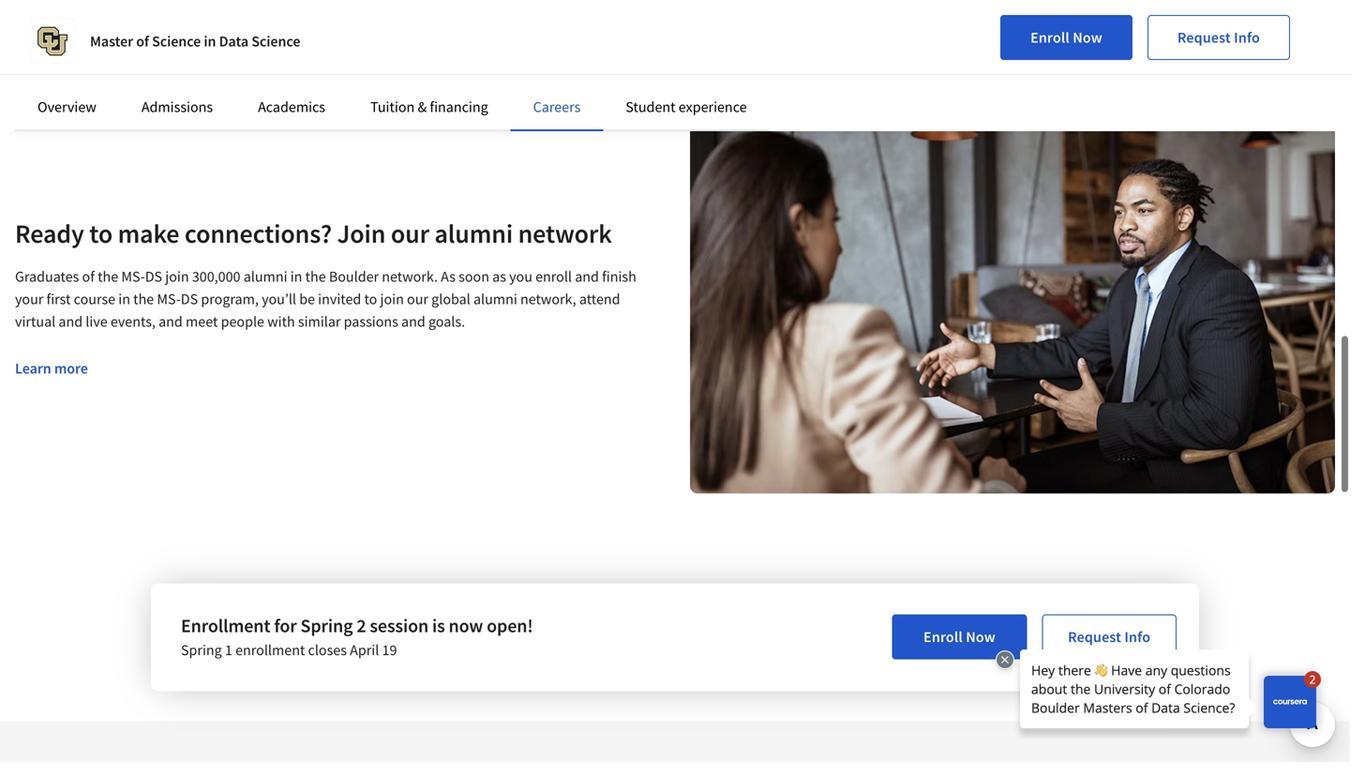Task type: locate. For each thing, give the bounding box(es) containing it.
network.
[[382, 267, 438, 286]]

footer
[[0, 722, 1350, 762]]

of up course
[[82, 267, 95, 286]]

0 horizontal spatial of
[[82, 267, 95, 286]]

in up events,
[[118, 290, 130, 308]]

2 vertical spatial in
[[118, 290, 130, 308]]

0 vertical spatial request
[[1178, 28, 1231, 47]]

0 vertical spatial join
[[165, 267, 189, 286]]

0 vertical spatial in
[[204, 32, 216, 51]]

is
[[432, 614, 445, 638]]

1 vertical spatial enroll now
[[924, 628, 996, 647]]

join down the network.
[[380, 290, 404, 308]]

student experience
[[626, 98, 747, 116]]

april
[[350, 641, 379, 660]]

1 vertical spatial info
[[1125, 628, 1151, 647]]

0 vertical spatial alumni
[[435, 217, 513, 250]]

0 vertical spatial ms-
[[121, 267, 145, 286]]

to up passions
[[364, 290, 377, 308]]

1 vertical spatial ds
[[181, 290, 198, 308]]

our inside graduates of the ms-ds join 300,000 alumni in the boulder network. as soon as you enroll and finish your first course in the ms-ds program, you'll be invited to join our global alumni network, attend virtual and live events, and meet people with similar passions and goals.
[[407, 290, 428, 308]]

of
[[136, 32, 149, 51], [82, 267, 95, 286]]

program,
[[201, 290, 259, 308]]

global
[[431, 290, 470, 308]]

first
[[46, 290, 71, 308]]

tuition & financing
[[370, 98, 488, 116]]

0 vertical spatial request info button
[[1148, 15, 1290, 60]]

0 horizontal spatial now
[[966, 628, 996, 647]]

enroll now button
[[1001, 15, 1133, 60], [892, 615, 1027, 660]]

data
[[219, 32, 249, 51]]

learn more link
[[15, 359, 88, 378]]

and down first
[[59, 312, 83, 331]]

alumni
[[435, 217, 513, 250], [244, 267, 287, 286], [473, 290, 517, 308]]

careers
[[533, 98, 581, 116]]

ds
[[145, 267, 162, 286], [181, 290, 198, 308]]

0 vertical spatial enroll now
[[1031, 28, 1103, 47]]

1 horizontal spatial now
[[1073, 28, 1103, 47]]

join
[[165, 267, 189, 286], [380, 290, 404, 308]]

2 science from the left
[[252, 32, 300, 51]]

careers link
[[533, 98, 581, 116]]

student
[[626, 98, 676, 116]]

closes
[[308, 641, 347, 660]]

spring up closes
[[301, 614, 353, 638]]

0 vertical spatial spring
[[301, 614, 353, 638]]

our up the network.
[[391, 217, 429, 250]]

0 horizontal spatial the
[[98, 267, 118, 286]]

1 horizontal spatial ms-
[[157, 290, 181, 308]]

make
[[118, 217, 179, 250]]

and
[[575, 267, 599, 286], [59, 312, 83, 331], [159, 312, 183, 331], [401, 312, 425, 331]]

info for master of science in data science
[[1234, 28, 1260, 47]]

to
[[89, 217, 113, 250], [364, 290, 377, 308]]

1 vertical spatial request
[[1068, 628, 1121, 647]]

1 horizontal spatial request
[[1178, 28, 1231, 47]]

1 vertical spatial enroll now button
[[892, 615, 1027, 660]]

1 vertical spatial to
[[364, 290, 377, 308]]

financing
[[430, 98, 488, 116]]

enroll now for spring 1 enrollment closes april 19
[[924, 628, 996, 647]]

1 horizontal spatial the
[[133, 290, 154, 308]]

join
[[337, 217, 386, 250]]

events,
[[111, 312, 156, 331]]

request info for master of science in data science
[[1178, 28, 1260, 47]]

2 horizontal spatial the
[[305, 267, 326, 286]]

0 horizontal spatial to
[[89, 217, 113, 250]]

academics link
[[258, 98, 325, 116]]

1 horizontal spatial to
[[364, 290, 377, 308]]

0 vertical spatial request info
[[1178, 28, 1260, 47]]

0 vertical spatial to
[[89, 217, 113, 250]]

1 horizontal spatial spring
[[301, 614, 353, 638]]

0 vertical spatial enroll
[[1031, 28, 1070, 47]]

1 horizontal spatial of
[[136, 32, 149, 51]]

request info
[[1178, 28, 1260, 47], [1068, 628, 1151, 647]]

0 horizontal spatial info
[[1125, 628, 1151, 647]]

1 horizontal spatial science
[[252, 32, 300, 51]]

alumni down as in the top of the page
[[473, 290, 517, 308]]

enroll
[[1031, 28, 1070, 47], [924, 628, 963, 647]]

network
[[518, 217, 612, 250]]

1 vertical spatial join
[[380, 290, 404, 308]]

join left 300,000 in the left of the page
[[165, 267, 189, 286]]

ms- up events,
[[121, 267, 145, 286]]

0 horizontal spatial request
[[1068, 628, 1121, 647]]

in
[[204, 32, 216, 51], [290, 267, 302, 286], [118, 290, 130, 308]]

enrollment
[[181, 614, 270, 638]]

alumni up you'll
[[244, 267, 287, 286]]

science right data
[[252, 32, 300, 51]]

the up course
[[98, 267, 118, 286]]

you'll
[[262, 290, 296, 308]]

of right master
[[136, 32, 149, 51]]

0 vertical spatial now
[[1073, 28, 1103, 47]]

0 horizontal spatial ms-
[[121, 267, 145, 286]]

alumni up soon
[[435, 217, 513, 250]]

overview
[[38, 98, 96, 116]]

1 vertical spatial spring
[[181, 641, 222, 660]]

now
[[449, 614, 483, 638]]

1 vertical spatial enroll
[[924, 628, 963, 647]]

0 horizontal spatial enroll now
[[924, 628, 996, 647]]

ms- left "program,"
[[157, 290, 181, 308]]

1 horizontal spatial info
[[1234, 28, 1260, 47]]

attend
[[579, 290, 620, 308]]

ds up meet
[[181, 290, 198, 308]]

ready
[[15, 217, 84, 250]]

0 horizontal spatial spring
[[181, 641, 222, 660]]

your
[[15, 290, 43, 308]]

the
[[98, 267, 118, 286], [305, 267, 326, 286], [133, 290, 154, 308]]

request info button
[[1148, 15, 1290, 60], [1042, 615, 1177, 660]]

1 vertical spatial alumni
[[244, 267, 287, 286]]

experience
[[679, 98, 747, 116]]

ds down 'make'
[[145, 267, 162, 286]]

spring left 1 on the bottom of page
[[181, 641, 222, 660]]

0 vertical spatial enroll now button
[[1001, 15, 1133, 60]]

1 horizontal spatial ds
[[181, 290, 198, 308]]

1 vertical spatial of
[[82, 267, 95, 286]]

1 horizontal spatial enroll now
[[1031, 28, 1103, 47]]

enroll now button for master of science in data science
[[1001, 15, 1133, 60]]

0 horizontal spatial ds
[[145, 267, 162, 286]]

to left 'make'
[[89, 217, 113, 250]]

1 vertical spatial our
[[407, 290, 428, 308]]

graduates of the ms-ds join 300,000 alumni in the boulder network. as soon as you enroll and finish your first course in the ms-ds program, you'll be invited to join our global alumni network, attend virtual and live events, and meet people with similar passions and goals.
[[15, 267, 636, 331]]

1 vertical spatial request info button
[[1042, 615, 1177, 660]]

spring
[[301, 614, 353, 638], [181, 641, 222, 660]]

science left data
[[152, 32, 201, 51]]

1 horizontal spatial request info
[[1178, 28, 1260, 47]]

open!
[[487, 614, 533, 638]]

our down the network.
[[407, 290, 428, 308]]

science
[[152, 32, 201, 51], [252, 32, 300, 51]]

in up be
[[290, 267, 302, 286]]

enroll
[[535, 267, 572, 286]]

with
[[267, 312, 295, 331]]

ms-
[[121, 267, 145, 286], [157, 290, 181, 308]]

0 vertical spatial info
[[1234, 28, 1260, 47]]

finish
[[602, 267, 636, 286]]

soon
[[459, 267, 489, 286]]

request info button for master of science in data science
[[1148, 15, 1290, 60]]

0 vertical spatial of
[[136, 32, 149, 51]]

request
[[1178, 28, 1231, 47], [1068, 628, 1121, 647]]

info
[[1234, 28, 1260, 47], [1125, 628, 1151, 647]]

1 vertical spatial now
[[966, 628, 996, 647]]

0 horizontal spatial enroll
[[924, 628, 963, 647]]

1 vertical spatial in
[[290, 267, 302, 286]]

0 horizontal spatial science
[[152, 32, 201, 51]]

the up be
[[305, 267, 326, 286]]

the up events,
[[133, 290, 154, 308]]

1 vertical spatial request info
[[1068, 628, 1151, 647]]

now
[[1073, 28, 1103, 47], [966, 628, 996, 647]]

invited
[[318, 290, 361, 308]]

300,000
[[192, 267, 241, 286]]

more
[[54, 359, 88, 378]]

in left data
[[204, 32, 216, 51]]

enroll now for master of science in data science
[[1031, 28, 1103, 47]]

0 horizontal spatial join
[[165, 267, 189, 286]]

request info for spring 1 enrollment closes april 19
[[1068, 628, 1151, 647]]

1 horizontal spatial enroll
[[1031, 28, 1070, 47]]

our
[[391, 217, 429, 250], [407, 290, 428, 308]]

1 horizontal spatial join
[[380, 290, 404, 308]]

goals.
[[428, 312, 465, 331]]

of inside graduates of the ms-ds join 300,000 alumni in the boulder network. as soon as you enroll and finish your first course in the ms-ds program, you'll be invited to join our global alumni network, attend virtual and live events, and meet people with similar passions and goals.
[[82, 267, 95, 286]]

to inside graduates of the ms-ds join 300,000 alumni in the boulder network. as soon as you enroll and finish your first course in the ms-ds program, you'll be invited to join our global alumni network, attend virtual and live events, and meet people with similar passions and goals.
[[364, 290, 377, 308]]

enroll now
[[1031, 28, 1103, 47], [924, 628, 996, 647]]

0 horizontal spatial request info
[[1068, 628, 1151, 647]]



Task type: vqa. For each thing, say whether or not it's contained in the screenshot.
RIGHT at top
no



Task type: describe. For each thing, give the bounding box(es) containing it.
overview link
[[38, 98, 96, 116]]

passions
[[344, 312, 398, 331]]

meet
[[186, 312, 218, 331]]

enroll for master of science in data science
[[1031, 28, 1070, 47]]

learn more
[[15, 359, 88, 378]]

now for master of science in data science
[[1073, 28, 1103, 47]]

network,
[[520, 290, 576, 308]]

of for master
[[136, 32, 149, 51]]

and left meet
[[159, 312, 183, 331]]

tuition
[[370, 98, 415, 116]]

enrollment
[[235, 641, 305, 660]]

request for spring 1 enrollment closes april 19
[[1068, 628, 1121, 647]]

now for spring 1 enrollment closes april 19
[[966, 628, 996, 647]]

academics
[[258, 98, 325, 116]]

be
[[299, 290, 315, 308]]

19
[[382, 641, 397, 660]]

course
[[74, 290, 115, 308]]

boulder
[[329, 267, 379, 286]]

2
[[357, 614, 366, 638]]

you
[[509, 267, 532, 286]]

2 vertical spatial alumni
[[473, 290, 517, 308]]

info for spring 1 enrollment closes april 19
[[1125, 628, 1151, 647]]

live
[[86, 312, 108, 331]]

and left the goals.
[[401, 312, 425, 331]]

enrollment for spring 2 session is now open! spring 1 enrollment closes april 19
[[181, 614, 533, 660]]

enroll for spring 1 enrollment closes april 19
[[924, 628, 963, 647]]

request info button for spring 1 enrollment closes april 19
[[1042, 615, 1177, 660]]

admissions
[[141, 98, 213, 116]]

people
[[221, 312, 264, 331]]

connections?
[[185, 217, 332, 250]]

0 vertical spatial our
[[391, 217, 429, 250]]

&
[[418, 98, 427, 116]]

ready to make connections? join our alumni network
[[15, 217, 612, 250]]

student experience link
[[626, 98, 747, 116]]

admissions link
[[141, 98, 213, 116]]

as
[[441, 267, 456, 286]]

university of colorado boulder logo image
[[30, 19, 75, 64]]

2 horizontal spatial in
[[290, 267, 302, 286]]

tuition & financing link
[[370, 98, 488, 116]]

similar
[[298, 312, 341, 331]]

1 horizontal spatial in
[[204, 32, 216, 51]]

1 science from the left
[[152, 32, 201, 51]]

as
[[492, 267, 506, 286]]

master of science in data science
[[90, 32, 300, 51]]

session
[[370, 614, 429, 638]]

1
[[225, 641, 232, 660]]

learn
[[15, 359, 51, 378]]

0 horizontal spatial in
[[118, 290, 130, 308]]

enroll now button for spring 1 enrollment closes april 19
[[892, 615, 1027, 660]]

0 vertical spatial ds
[[145, 267, 162, 286]]

for
[[274, 614, 297, 638]]

virtual
[[15, 312, 56, 331]]

request for master of science in data science
[[1178, 28, 1231, 47]]

and up attend
[[575, 267, 599, 286]]

graduates
[[15, 267, 79, 286]]

1 vertical spatial ms-
[[157, 290, 181, 308]]

master
[[90, 32, 133, 51]]

of for graduates
[[82, 267, 95, 286]]



